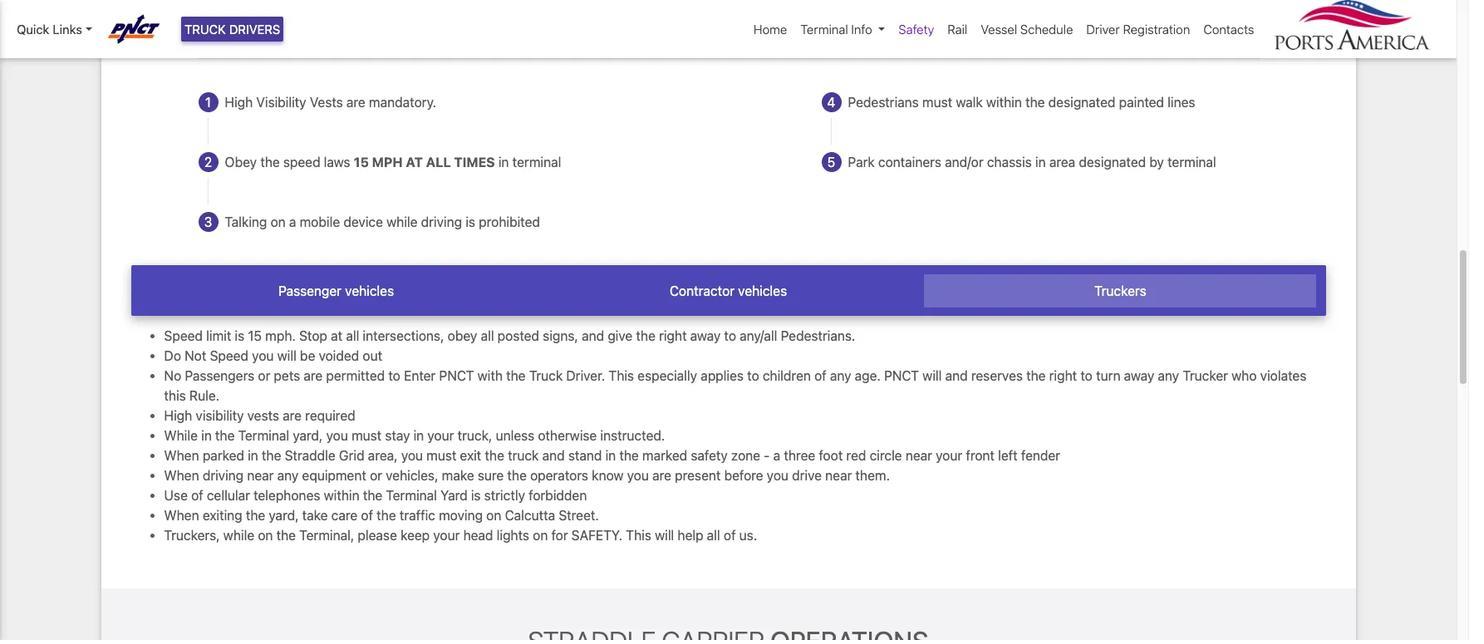 Task type: vqa. For each thing, say whether or not it's contained in the screenshot.
leftmost must
yes



Task type: locate. For each thing, give the bounding box(es) containing it.
0 vertical spatial driving
[[421, 214, 462, 229]]

15 inside speed limit is 15 mph. stop at all intersections, obey all posted signs, and give the right away to any/all pedestrians. do not speed you will be voided out no passengers or pets are permitted to enter pnct with the truck driver. this especially applies to children of any age. pnct will and reserves the right to turn away any trucker who violates this rule. high visibility vests are required while in the terminal yard, you must stay in your truck, unless otherwise instructed. when parked in the straddle grid area, you must exit the truck and stand in the marked safety zone - a three foot red circle near your front left fender when driving near any equipment or vehicles, make sure the operators know you are present before you drive near them. use of cellular telephones within the terminal yard is strictly forbidden when exiting the yard, take care of the traffic moving on calcutta street. truckers, while on the terminal, please keep your head lights on for safety. this will help all of us.
[[248, 329, 262, 344]]

high right 1
[[225, 95, 253, 110]]

1 vertical spatial terminal
[[238, 428, 289, 443]]

posted
[[498, 329, 540, 344]]

1 vertical spatial speed
[[210, 349, 249, 364]]

0 horizontal spatial truck
[[185, 22, 226, 37]]

0 vertical spatial a
[[289, 214, 296, 229]]

terminal right "by"
[[1168, 155, 1217, 170]]

1 horizontal spatial vehicles
[[738, 284, 787, 299]]

truck left driver.
[[529, 369, 563, 384]]

0 vertical spatial and
[[582, 329, 604, 344]]

1 horizontal spatial right
[[1050, 369, 1078, 384]]

speed up passengers
[[210, 349, 249, 364]]

to left the enter
[[389, 369, 401, 384]]

2 vertical spatial terminal
[[386, 488, 437, 503]]

info
[[852, 22, 873, 37]]

0 horizontal spatial near
[[247, 468, 274, 483]]

0 vertical spatial speed
[[164, 329, 203, 344]]

vehicles up the intersections,
[[345, 284, 394, 299]]

1 horizontal spatial while
[[387, 214, 418, 229]]

tab list
[[131, 265, 1326, 316]]

15 left mph.
[[248, 329, 262, 344]]

terminal
[[801, 22, 849, 37], [238, 428, 289, 443], [386, 488, 437, 503]]

0 horizontal spatial within
[[324, 488, 360, 503]]

0 vertical spatial will
[[277, 349, 297, 364]]

you
[[252, 349, 274, 364], [326, 428, 348, 443], [401, 448, 423, 463], [627, 468, 649, 483], [767, 468, 789, 483]]

1 horizontal spatial truck
[[529, 369, 563, 384]]

2 vertical spatial when
[[164, 508, 199, 523]]

all right the obey at left bottom
[[481, 329, 494, 344]]

must up grid at the bottom
[[352, 428, 382, 443]]

0 vertical spatial high
[[225, 95, 253, 110]]

15 right 'laws'
[[354, 155, 369, 170]]

4
[[828, 95, 836, 110]]

violates
[[1261, 369, 1307, 384]]

with
[[478, 369, 503, 384]]

quick links
[[17, 22, 82, 37]]

0 horizontal spatial away
[[691, 329, 721, 344]]

1 vertical spatial designated
[[1079, 155, 1147, 170]]

designated left "by"
[[1079, 155, 1147, 170]]

15
[[354, 155, 369, 170], [248, 329, 262, 344]]

device
[[344, 214, 383, 229]]

0 horizontal spatial will
[[277, 349, 297, 364]]

vests
[[310, 95, 343, 110]]

on down strictly
[[486, 508, 502, 523]]

and
[[582, 329, 604, 344], [946, 369, 968, 384], [543, 448, 565, 463]]

2 vertical spatial will
[[655, 528, 674, 543]]

this right safety.
[[626, 528, 652, 543]]

vessel
[[981, 22, 1018, 37]]

0 horizontal spatial and
[[543, 448, 565, 463]]

at
[[406, 155, 423, 170]]

0 vertical spatial when
[[164, 448, 199, 463]]

terminal inside 'link'
[[801, 22, 849, 37]]

vests
[[248, 408, 279, 423]]

telephones
[[254, 488, 320, 503]]

laws
[[324, 155, 350, 170]]

high
[[225, 95, 253, 110], [164, 408, 192, 423]]

driving
[[421, 214, 462, 229], [203, 468, 244, 483]]

of left us. on the right bottom of the page
[[724, 528, 736, 543]]

right left the turn
[[1050, 369, 1078, 384]]

when up use
[[164, 468, 199, 483]]

2 pnct from the left
[[885, 369, 920, 384]]

when down use
[[164, 508, 199, 523]]

terminal right times
[[513, 155, 561, 170]]

circle
[[870, 448, 903, 463]]

near up telephones
[[247, 468, 274, 483]]

them.
[[856, 468, 890, 483]]

while right device
[[387, 214, 418, 229]]

0 horizontal spatial terminal
[[513, 155, 561, 170]]

your left front at bottom right
[[936, 448, 963, 463]]

pnct left with
[[439, 369, 474, 384]]

this right driver.
[[609, 369, 634, 384]]

vehicles
[[345, 284, 394, 299], [738, 284, 787, 299]]

the
[[1026, 95, 1045, 110], [260, 155, 280, 170], [636, 329, 656, 344], [506, 369, 526, 384], [1027, 369, 1046, 384], [215, 428, 235, 443], [262, 448, 281, 463], [485, 448, 505, 463], [620, 448, 639, 463], [507, 468, 527, 483], [363, 488, 383, 503], [246, 508, 265, 523], [377, 508, 396, 523], [277, 528, 296, 543]]

0 vertical spatial or
[[258, 369, 270, 384]]

your down moving
[[433, 528, 460, 543]]

all right at
[[346, 329, 359, 344]]

all
[[346, 329, 359, 344], [481, 329, 494, 344], [707, 528, 721, 543]]

2 terminal from the left
[[1168, 155, 1217, 170]]

0 horizontal spatial pnct
[[439, 369, 474, 384]]

0 vertical spatial truck
[[185, 22, 226, 37]]

0 horizontal spatial 15
[[248, 329, 262, 344]]

in left area
[[1036, 155, 1046, 170]]

vessel schedule
[[981, 22, 1074, 37]]

1 vertical spatial this
[[626, 528, 652, 543]]

1 horizontal spatial a
[[774, 448, 781, 463]]

obey
[[225, 155, 257, 170]]

2 horizontal spatial all
[[707, 528, 721, 543]]

will left 'help'
[[655, 528, 674, 543]]

not
[[185, 349, 206, 364]]

1
[[205, 95, 211, 110]]

sure
[[478, 468, 504, 483]]

a right -
[[774, 448, 781, 463]]

equipment
[[302, 468, 367, 483]]

0 vertical spatial terminal
[[801, 22, 849, 37]]

while inside speed limit is 15 mph. stop at all intersections, obey all posted signs, and give the right away to any/all pedestrians. do not speed you will be voided out no passengers or pets are permitted to enter pnct with the truck driver. this especially applies to children of any age. pnct will and reserves the right to turn away any trucker who violates this rule. high visibility vests are required while in the terminal yard, you must stay in your truck, unless otherwise instructed. when parked in the straddle grid area, you must exit the truck and stand in the marked safety zone - a three foot red circle near your front left fender when driving near any equipment or vehicles, make sure the operators know you are present before you drive near them. use of cellular telephones within the terminal yard is strictly forbidden when exiting the yard, take care of the traffic moving on calcutta street. truckers, while on the terminal, please keep your head lights on for safety. this will help all of us.
[[223, 528, 254, 543]]

0 horizontal spatial must
[[352, 428, 382, 443]]

a inside speed limit is 15 mph. stop at all intersections, obey all posted signs, and give the right away to any/all pedestrians. do not speed you will be voided out no passengers or pets are permitted to enter pnct with the truck driver. this especially applies to children of any age. pnct will and reserves the right to turn away any trucker who violates this rule. high visibility vests are required while in the terminal yard, you must stay in your truck, unless otherwise instructed. when parked in the straddle grid area, you must exit the truck and stand in the marked safety zone - a three foot red circle near your front left fender when driving near any equipment or vehicles, make sure the operators know you are present before you drive near them. use of cellular telephones within the terminal yard is strictly forbidden when exiting the yard, take care of the traffic moving on calcutta street. truckers, while on the terminal, please keep your head lights on for safety. this will help all of us.
[[774, 448, 781, 463]]

or down area,
[[370, 468, 382, 483]]

1 horizontal spatial will
[[655, 528, 674, 543]]

0 vertical spatial within
[[987, 95, 1023, 110]]

1 vertical spatial or
[[370, 468, 382, 483]]

you up the vehicles,
[[401, 448, 423, 463]]

vehicles for contractor vehicles
[[738, 284, 787, 299]]

within up care
[[324, 488, 360, 503]]

0 vertical spatial right
[[659, 329, 687, 344]]

1 vertical spatial within
[[324, 488, 360, 503]]

1 vertical spatial truck
[[529, 369, 563, 384]]

1 vertical spatial when
[[164, 468, 199, 483]]

in right parked
[[248, 448, 258, 463]]

2 when from the top
[[164, 468, 199, 483]]

0 vertical spatial 15
[[354, 155, 369, 170]]

turn
[[1097, 369, 1121, 384]]

truck left drivers
[[185, 22, 226, 37]]

2 vertical spatial your
[[433, 528, 460, 543]]

park
[[848, 155, 875, 170]]

designated left painted
[[1049, 95, 1116, 110]]

1 terminal from the left
[[513, 155, 561, 170]]

0 horizontal spatial high
[[164, 408, 192, 423]]

1 when from the top
[[164, 448, 199, 463]]

are down be
[[304, 369, 323, 384]]

safety.
[[572, 528, 623, 543]]

reserves
[[972, 369, 1023, 384]]

0 horizontal spatial driving
[[203, 468, 244, 483]]

right up especially in the left of the page
[[659, 329, 687, 344]]

1 horizontal spatial near
[[826, 468, 852, 483]]

1 vertical spatial a
[[774, 448, 781, 463]]

0 vertical spatial must
[[923, 95, 953, 110]]

are
[[347, 95, 366, 110], [304, 369, 323, 384], [283, 408, 302, 423], [653, 468, 672, 483]]

mobile
[[300, 214, 340, 229]]

pnct right age.
[[885, 369, 920, 384]]

help
[[678, 528, 704, 543]]

yard,
[[293, 428, 323, 443], [269, 508, 299, 523]]

while down exiting
[[223, 528, 254, 543]]

1 vertical spatial right
[[1050, 369, 1078, 384]]

any up telephones
[[277, 468, 299, 483]]

0 horizontal spatial right
[[659, 329, 687, 344]]

2 horizontal spatial and
[[946, 369, 968, 384]]

driving down parked
[[203, 468, 244, 483]]

1 vertical spatial driving
[[203, 468, 244, 483]]

care
[[331, 508, 358, 523]]

grid
[[339, 448, 365, 463]]

driving inside speed limit is 15 mph. stop at all intersections, obey all posted signs, and give the right away to any/all pedestrians. do not speed you will be voided out no passengers or pets are permitted to enter pnct with the truck driver. this especially applies to children of any age. pnct will and reserves the right to turn away any trucker who violates this rule. high visibility vests are required while in the terminal yard, you must stay in your truck, unless otherwise instructed. when parked in the straddle grid area, you must exit the truck and stand in the marked safety zone - a three foot red circle near your front left fender when driving near any equipment or vehicles, make sure the operators know you are present before you drive near them. use of cellular telephones within the terminal yard is strictly forbidden when exiting the yard, take care of the traffic moving on calcutta street. truckers, while on the terminal, please keep your head lights on for safety. this will help all of us.
[[203, 468, 244, 483]]

1 vertical spatial high
[[164, 408, 192, 423]]

vehicles up any/all
[[738, 284, 787, 299]]

a left mobile
[[289, 214, 296, 229]]

1 vertical spatial while
[[223, 528, 254, 543]]

to right the applies
[[747, 369, 760, 384]]

near right circle
[[906, 448, 933, 463]]

chassis
[[987, 155, 1032, 170]]

your left 'truck,'
[[428, 428, 454, 443]]

will right age.
[[923, 369, 942, 384]]

truckers
[[1095, 284, 1147, 299]]

speed up do
[[164, 329, 203, 344]]

2 horizontal spatial must
[[923, 95, 953, 110]]

0 vertical spatial away
[[691, 329, 721, 344]]

straddle
[[285, 448, 336, 463]]

1 vertical spatial and
[[946, 369, 968, 384]]

will up "pets"
[[277, 349, 297, 364]]

and left reserves
[[946, 369, 968, 384]]

pedestrians must walk within the designated painted lines
[[848, 95, 1196, 110]]

2 vehicles from the left
[[738, 284, 787, 299]]

vehicles for passenger vehicles
[[345, 284, 394, 299]]

1 horizontal spatial away
[[1125, 369, 1155, 384]]

driving down all
[[421, 214, 462, 229]]

1 vehicles from the left
[[345, 284, 394, 299]]

0 horizontal spatial while
[[223, 528, 254, 543]]

or
[[258, 369, 270, 384], [370, 468, 382, 483]]

0 vertical spatial designated
[[1049, 95, 1116, 110]]

exit
[[460, 448, 482, 463]]

obey the speed laws 15 mph at all times in terminal
[[225, 155, 561, 170]]

2
[[204, 155, 212, 170]]

5
[[828, 155, 836, 170]]

permitted
[[326, 369, 385, 384]]

talking on a mobile device while driving is prohibited
[[225, 214, 540, 229]]

and up operators
[[543, 448, 565, 463]]

when down "while"
[[164, 448, 199, 463]]

must left walk
[[923, 95, 953, 110]]

1 horizontal spatial must
[[427, 448, 457, 463]]

or left "pets"
[[258, 369, 270, 384]]

keep
[[401, 528, 430, 543]]

you down -
[[767, 468, 789, 483]]

1 vertical spatial must
[[352, 428, 382, 443]]

will
[[277, 349, 297, 364], [923, 369, 942, 384], [655, 528, 674, 543]]

voided
[[319, 349, 359, 364]]

0 horizontal spatial vehicles
[[345, 284, 394, 299]]

no
[[164, 369, 181, 384]]

vessel schedule link
[[975, 13, 1080, 45]]

instructed.
[[601, 428, 665, 443]]

home link
[[747, 13, 794, 45]]

painted
[[1120, 95, 1165, 110]]

links
[[53, 22, 82, 37]]

1 horizontal spatial terminal
[[1168, 155, 1217, 170]]

to left the turn
[[1081, 369, 1093, 384]]

in down visibility
[[201, 428, 212, 443]]

you right know
[[627, 468, 649, 483]]

1 horizontal spatial within
[[987, 95, 1023, 110]]

this
[[164, 388, 186, 403]]

rail link
[[941, 13, 975, 45]]

yard, down telephones
[[269, 508, 299, 523]]

high up "while"
[[164, 408, 192, 423]]

1 horizontal spatial pnct
[[885, 369, 920, 384]]

0 vertical spatial this
[[609, 369, 634, 384]]

all right 'help'
[[707, 528, 721, 543]]

1 vertical spatial 15
[[248, 329, 262, 344]]

vehicles,
[[386, 468, 439, 483]]

near down foot
[[826, 468, 852, 483]]

away up the applies
[[691, 329, 721, 344]]

know
[[592, 468, 624, 483]]

yard, up straddle
[[293, 428, 323, 443]]

on left for
[[533, 528, 548, 543]]

left
[[999, 448, 1018, 463]]

to left any/all
[[724, 329, 737, 344]]

drivers
[[229, 22, 280, 37]]

are right the vests
[[347, 95, 366, 110]]

within right walk
[[987, 95, 1023, 110]]

0 horizontal spatial a
[[289, 214, 296, 229]]

any left trucker
[[1158, 369, 1180, 384]]

and left give
[[582, 329, 604, 344]]

otherwise
[[538, 428, 597, 443]]

2 horizontal spatial any
[[1158, 369, 1180, 384]]

intersections,
[[363, 329, 444, 344]]

away right the turn
[[1125, 369, 1155, 384]]

0 horizontal spatial or
[[258, 369, 270, 384]]

terminal,
[[300, 528, 354, 543]]

1 vertical spatial will
[[923, 369, 942, 384]]

pets
[[274, 369, 300, 384]]

must up make at the left
[[427, 448, 457, 463]]

1 horizontal spatial all
[[481, 329, 494, 344]]

make
[[442, 468, 474, 483]]

2 horizontal spatial near
[[906, 448, 933, 463]]

2 vertical spatial must
[[427, 448, 457, 463]]

any left age.
[[830, 369, 852, 384]]

trucker
[[1183, 369, 1229, 384]]

2 horizontal spatial terminal
[[801, 22, 849, 37]]

2 vertical spatial and
[[543, 448, 565, 463]]



Task type: describe. For each thing, give the bounding box(es) containing it.
1 pnct from the left
[[439, 369, 474, 384]]

who
[[1232, 369, 1257, 384]]

signs,
[[543, 329, 579, 344]]

is left "prohibited"
[[466, 214, 476, 229]]

driver registration link
[[1080, 13, 1197, 45]]

2 horizontal spatial will
[[923, 369, 942, 384]]

terminal info link
[[794, 13, 892, 45]]

children
[[763, 369, 811, 384]]

registration
[[1124, 22, 1191, 37]]

all
[[426, 155, 451, 170]]

of up please
[[361, 508, 373, 523]]

quick
[[17, 22, 49, 37]]

terminal info
[[801, 22, 873, 37]]

are down marked at the bottom of page
[[653, 468, 672, 483]]

is right yard
[[471, 488, 481, 503]]

1 vertical spatial away
[[1125, 369, 1155, 384]]

home
[[754, 22, 788, 37]]

rule.
[[190, 388, 220, 403]]

speed limit is 15 mph. stop at all intersections, obey all posted signs, and give the right away to any/all pedestrians. do not speed you will be voided out no passengers or pets are permitted to enter pnct with the truck driver. this especially applies to children of any age. pnct will and reserves the right to turn away any trucker who violates this rule. high visibility vests are required while in the terminal yard, you must stay in your truck, unless otherwise instructed. when parked in the straddle grid area, you must exit the truck and stand in the marked safety zone - a three foot red circle near your front left fender when driving near any equipment or vehicles, make sure the operators know you are present before you drive near them. use of cellular telephones within the terminal yard is strictly forbidden when exiting the yard, take care of the traffic moving on calcutta street. truckers, while on the terminal, please keep your head lights on for safety. this will help all of us.
[[164, 329, 1307, 543]]

stand
[[568, 448, 602, 463]]

quick links link
[[17, 20, 92, 39]]

1 horizontal spatial 15
[[354, 155, 369, 170]]

truck
[[508, 448, 539, 463]]

0 vertical spatial while
[[387, 214, 418, 229]]

any/all
[[740, 329, 778, 344]]

parked
[[203, 448, 244, 463]]

use
[[164, 488, 188, 503]]

pedestrians.
[[781, 329, 856, 344]]

foot
[[819, 448, 843, 463]]

lights
[[497, 528, 530, 543]]

(973) 465-9580
[[789, 31, 896, 46]]

area,
[[368, 448, 398, 463]]

lines
[[1168, 95, 1196, 110]]

is right limit
[[235, 329, 245, 344]]

of right use
[[191, 488, 203, 503]]

in right times
[[499, 155, 509, 170]]

and/or
[[945, 155, 984, 170]]

strictly
[[484, 488, 525, 503]]

rail
[[948, 22, 968, 37]]

truckers link
[[925, 274, 1317, 308]]

speed
[[283, 155, 321, 170]]

by
[[1150, 155, 1165, 170]]

on right talking
[[271, 214, 286, 229]]

obey
[[448, 329, 478, 344]]

visibility
[[256, 95, 306, 110]]

you down mph.
[[252, 349, 274, 364]]

truck,
[[458, 428, 493, 443]]

high inside speed limit is 15 mph. stop at all intersections, obey all posted signs, and give the right away to any/all pedestrians. do not speed you will be voided out no passengers or pets are permitted to enter pnct with the truck driver. this especially applies to children of any age. pnct will and reserves the right to turn away any trucker who violates this rule. high visibility vests are required while in the terminal yard, you must stay in your truck, unless otherwise instructed. when parked in the straddle grid area, you must exit the truck and stand in the marked safety zone - a three foot red circle near your front left fender when driving near any equipment or vehicles, make sure the operators know you are present before you drive near them. use of cellular telephones within the terminal yard is strictly forbidden when exiting the yard, take care of the traffic moving on calcutta street. truckers, while on the terminal, please keep your head lights on for safety. this will help all of us.
[[164, 408, 192, 423]]

truck inside "link"
[[185, 22, 226, 37]]

contacts
[[1204, 22, 1255, 37]]

safety
[[899, 22, 935, 37]]

applies
[[701, 369, 744, 384]]

required
[[305, 408, 356, 423]]

tab list containing passenger vehicles
[[131, 265, 1326, 316]]

please
[[358, 528, 397, 543]]

contacts link
[[1197, 13, 1262, 45]]

operators
[[530, 468, 589, 483]]

for
[[552, 528, 568, 543]]

stay
[[385, 428, 410, 443]]

out
[[363, 349, 382, 364]]

in right stay
[[414, 428, 424, 443]]

1 vertical spatial your
[[936, 448, 963, 463]]

1 horizontal spatial or
[[370, 468, 382, 483]]

on down telephones
[[258, 528, 273, 543]]

prohibited
[[479, 214, 540, 229]]

times
[[454, 155, 495, 170]]

cellular
[[207, 488, 250, 503]]

especially
[[638, 369, 698, 384]]

marked
[[643, 448, 688, 463]]

in up know
[[606, 448, 616, 463]]

mph.
[[265, 329, 296, 344]]

is left phone icon in the top right of the page
[[752, 31, 762, 46]]

1 vertical spatial yard,
[[269, 508, 299, 523]]

do
[[164, 349, 181, 364]]

driver.
[[567, 369, 605, 384]]

0 horizontal spatial any
[[277, 468, 299, 483]]

unless
[[496, 428, 535, 443]]

0 vertical spatial your
[[428, 428, 454, 443]]

3
[[204, 214, 212, 229]]

1 horizontal spatial any
[[830, 369, 852, 384]]

1 horizontal spatial driving
[[421, 214, 462, 229]]

pedestrians
[[848, 95, 919, 110]]

calcutta
[[505, 508, 555, 523]]

red
[[847, 448, 867, 463]]

truck drivers link
[[181, 17, 284, 42]]

exiting
[[203, 508, 242, 523]]

while
[[164, 428, 198, 443]]

mandatory.
[[369, 95, 437, 110]]

traffic
[[400, 508, 436, 523]]

passengers
[[185, 369, 255, 384]]

three
[[784, 448, 816, 463]]

truck inside speed limit is 15 mph. stop at all intersections, obey all posted signs, and give the right away to any/all pedestrians. do not speed you will be voided out no passengers or pets are permitted to enter pnct with the truck driver. this especially applies to children of any age. pnct will and reserves the right to turn away any trucker who violates this rule. high visibility vests are required while in the terminal yard, you must stay in your truck, unless otherwise instructed. when parked in the straddle grid area, you must exit the truck and stand in the marked safety zone - a three foot red circle near your front left fender when driving near any equipment or vehicles, make sure the operators know you are present before you drive near them. use of cellular telephones within the terminal yard is strictly forbidden when exiting the yard, take care of the traffic moving on calcutta street. truckers, while on the terminal, please keep your head lights on for safety. this will help all of us.
[[529, 369, 563, 384]]

front
[[966, 448, 995, 463]]

passenger vehicles
[[279, 284, 394, 299]]

number
[[700, 31, 749, 46]]

0 vertical spatial yard,
[[293, 428, 323, 443]]

driver
[[1087, 22, 1120, 37]]

contractor vehicles
[[670, 284, 787, 299]]

within inside speed limit is 15 mph. stop at all intersections, obey all posted signs, and give the right away to any/all pedestrians. do not speed you will be voided out no passengers or pets are permitted to enter pnct with the truck driver. this especially applies to children of any age. pnct will and reserves the right to turn away any trucker who violates this rule. high visibility vests are required while in the terminal yard, you must stay in your truck, unless otherwise instructed. when parked in the straddle grid area, you must exit the truck and stand in the marked safety zone - a three foot red circle near your front left fender when driving near any equipment or vehicles, make sure the operators know you are present before you drive near them. use of cellular telephones within the terminal yard is strictly forbidden when exiting the yard, take care of the traffic moving on calcutta street. truckers, while on the terminal, please keep your head lights on for safety. this will help all of us.
[[324, 488, 360, 503]]

1 horizontal spatial speed
[[210, 349, 249, 364]]

-
[[764, 448, 770, 463]]

0 horizontal spatial speed
[[164, 329, 203, 344]]

give
[[608, 329, 633, 344]]

1 horizontal spatial high
[[225, 95, 253, 110]]

9580
[[861, 31, 896, 46]]

high visibility vests are mandatory.
[[225, 95, 437, 110]]

driver registration
[[1087, 22, 1191, 37]]

before
[[725, 468, 764, 483]]

phone image
[[765, 32, 789, 45]]

safety link
[[892, 13, 941, 45]]

stop
[[299, 329, 327, 344]]

0 horizontal spatial terminal
[[238, 428, 289, 443]]

zone
[[732, 448, 761, 463]]

1 horizontal spatial and
[[582, 329, 604, 344]]

are right 'vests'
[[283, 408, 302, 423]]

of right children
[[815, 369, 827, 384]]

drive
[[792, 468, 822, 483]]

contractor vehicles link
[[533, 274, 925, 308]]

you down required
[[326, 428, 348, 443]]

0 horizontal spatial all
[[346, 329, 359, 344]]

1 horizontal spatial terminal
[[386, 488, 437, 503]]

limit
[[206, 329, 231, 344]]

3 when from the top
[[164, 508, 199, 523]]

moving
[[439, 508, 483, 523]]



